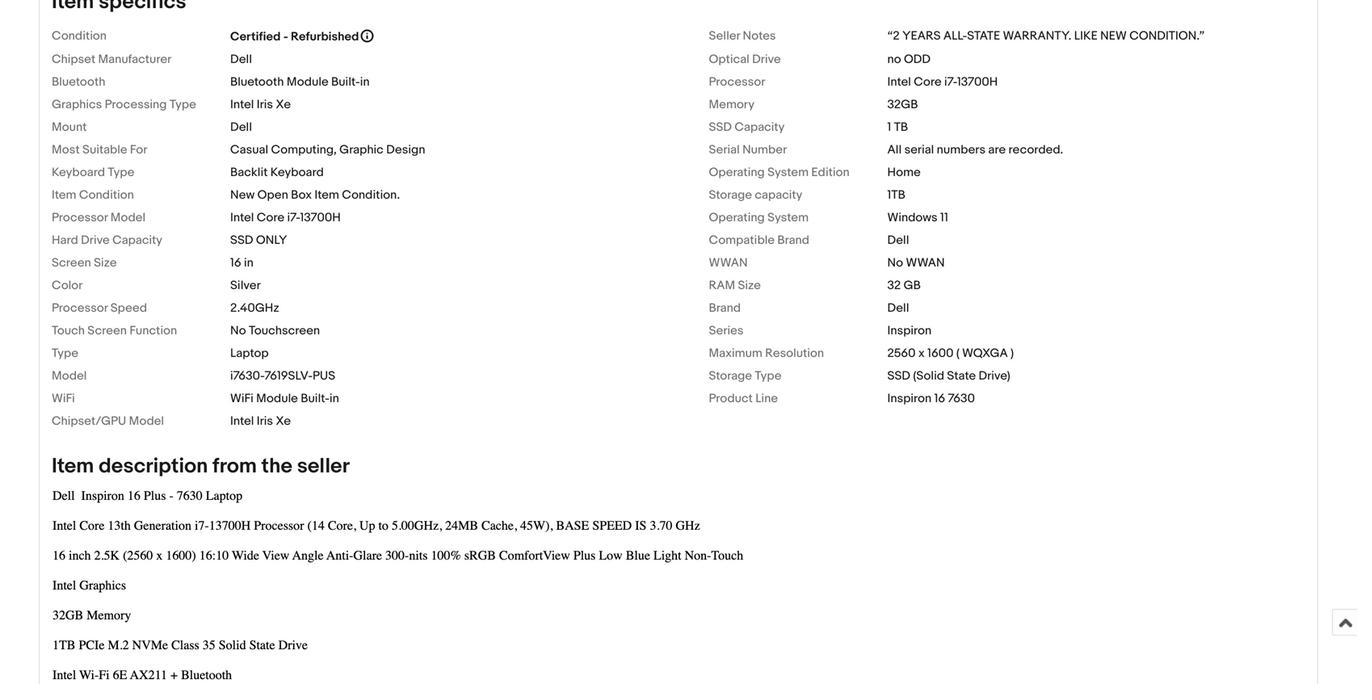 Task type: describe. For each thing, give the bounding box(es) containing it.
backlit
[[230, 165, 268, 180]]

processing
[[105, 97, 167, 112]]

color
[[52, 278, 83, 293]]

home
[[887, 165, 921, 180]]

intel core i7-13700h for processor
[[887, 75, 998, 89]]

core for processor
[[914, 75, 942, 89]]

casual computing, graphic design
[[230, 143, 425, 157]]

ssd for ssd (solid state drive)
[[887, 369, 910, 383]]

no touchscreen
[[230, 323, 320, 338]]

no
[[887, 52, 901, 67]]

condition."
[[1130, 29, 1205, 43]]

ram
[[709, 278, 735, 293]]

system for operating system
[[768, 210, 809, 225]]

wqxga
[[962, 346, 1008, 361]]

(
[[956, 346, 960, 361]]

ssd capacity
[[709, 120, 785, 134]]

computing,
[[271, 143, 337, 157]]

no for no wwan
[[887, 256, 903, 270]]

intel for processor
[[887, 75, 911, 89]]

wifi for wifi
[[52, 391, 75, 406]]

2 keyboard from the left
[[270, 165, 324, 180]]

compatible brand
[[709, 233, 809, 248]]

series
[[709, 323, 744, 338]]

module for wifi
[[256, 391, 298, 406]]

intel iris xe for chipset/gpu model
[[230, 414, 291, 428]]

are
[[988, 143, 1006, 157]]

chipset manufacturer
[[52, 52, 172, 67]]

drive for hard
[[81, 233, 110, 248]]

function
[[130, 323, 177, 338]]

1 tb
[[887, 120, 908, 134]]

1 vertical spatial brand
[[709, 301, 741, 315]]

new
[[1100, 29, 1127, 43]]

graphics
[[52, 97, 102, 112]]

state
[[947, 369, 976, 383]]

pus
[[313, 369, 335, 383]]

mount
[[52, 120, 87, 134]]

suitable
[[82, 143, 127, 157]]

casual
[[230, 143, 268, 157]]

most
[[52, 143, 80, 157]]

)
[[1011, 346, 1014, 361]]

i7630-
[[230, 369, 265, 383]]

screen size
[[52, 256, 117, 270]]

1 vertical spatial in
[[244, 256, 254, 270]]

built- for wifi module built-in
[[301, 391, 330, 406]]

1 vertical spatial model
[[52, 369, 87, 383]]

processor for processor
[[709, 75, 765, 89]]

i7- for processor
[[944, 75, 957, 89]]

type up the "line"
[[755, 369, 782, 383]]

certified
[[230, 29, 281, 44]]

11
[[940, 210, 948, 225]]

gb
[[904, 278, 921, 293]]

item right box
[[315, 188, 339, 202]]

hard
[[52, 233, 78, 248]]

processor for processor model
[[52, 210, 108, 225]]

i7630-7619slv-pus
[[230, 369, 335, 383]]

1tb
[[887, 188, 905, 202]]

operating system
[[709, 210, 809, 225]]

2560
[[887, 346, 916, 361]]

bluetooth for bluetooth module built-in
[[230, 75, 284, 89]]

inspiron for inspiron
[[887, 323, 932, 338]]

dell for brand
[[887, 301, 909, 315]]

state
[[967, 29, 1000, 43]]

iris for chipset/gpu model
[[257, 414, 273, 428]]

module for bluetooth
[[287, 75, 328, 89]]

windows
[[887, 210, 938, 225]]

hard drive capacity
[[52, 233, 162, 248]]

drive)
[[979, 369, 1010, 383]]

1 keyboard from the left
[[52, 165, 105, 180]]

windows 11
[[887, 210, 948, 225]]

wifi module built-in
[[230, 391, 339, 406]]

seller
[[297, 454, 350, 479]]

the
[[261, 454, 292, 479]]

laptop
[[230, 346, 269, 361]]

capacity
[[755, 188, 802, 202]]

notes
[[743, 29, 776, 43]]

speed
[[110, 301, 147, 315]]

touchscreen
[[249, 323, 320, 338]]

no wwan
[[887, 256, 945, 270]]

refurbished
[[291, 29, 359, 44]]

in for bluetooth module built-in
[[360, 75, 370, 89]]

years
[[902, 29, 941, 43]]

iris for graphics processing type
[[257, 97, 273, 112]]

0 vertical spatial condition
[[52, 29, 107, 43]]

keyboard type
[[52, 165, 134, 180]]

32
[[887, 278, 901, 293]]

product line
[[709, 391, 778, 406]]

tb
[[894, 120, 908, 134]]

7619slv-
[[265, 369, 313, 383]]

operating for operating system
[[709, 210, 765, 225]]

1
[[887, 120, 891, 134]]

all-
[[943, 29, 967, 43]]

x
[[918, 346, 925, 361]]

ram size
[[709, 278, 761, 293]]

description
[[99, 454, 208, 479]]

number
[[742, 143, 787, 157]]

in for wifi module built-in
[[330, 391, 339, 406]]

7630
[[948, 391, 975, 406]]

touch
[[52, 323, 85, 338]]

recorded.
[[1009, 143, 1063, 157]]

-
[[283, 29, 288, 44]]

product
[[709, 391, 753, 406]]

ssd for ssd capacity
[[709, 120, 732, 134]]

odd
[[904, 52, 931, 67]]

box
[[291, 188, 312, 202]]

maximum resolution
[[709, 346, 824, 361]]

backlit keyboard
[[230, 165, 324, 180]]

line
[[756, 391, 778, 406]]



Task type: locate. For each thing, give the bounding box(es) containing it.
size for ram size
[[738, 278, 761, 293]]

ssd for ssd only
[[230, 233, 253, 248]]

1 vertical spatial inspiron
[[887, 391, 932, 406]]

all
[[887, 143, 902, 157]]

2 horizontal spatial ssd
[[887, 369, 910, 383]]

2 vertical spatial ssd
[[887, 369, 910, 383]]

system down capacity
[[768, 210, 809, 225]]

1 vertical spatial size
[[738, 278, 761, 293]]

wifi up chipset/gpu
[[52, 391, 75, 406]]

item condition
[[52, 188, 134, 202]]

0 horizontal spatial built-
[[301, 391, 330, 406]]

inspiron
[[887, 323, 932, 338], [887, 391, 932, 406]]

2 vertical spatial model
[[129, 414, 164, 428]]

0 vertical spatial module
[[287, 75, 328, 89]]

intel core i7-13700h for processor model
[[230, 210, 341, 225]]

intel core i7-13700h down the odd
[[887, 75, 998, 89]]

iris down wifi module built-in
[[257, 414, 273, 428]]

1 horizontal spatial 13700h
[[957, 75, 998, 89]]

item down chipset/gpu
[[52, 454, 94, 479]]

0 vertical spatial xe
[[276, 97, 291, 112]]

2 horizontal spatial in
[[360, 75, 370, 89]]

0 horizontal spatial drive
[[81, 233, 110, 248]]

wwan up ram
[[709, 256, 748, 270]]

processor for processor speed
[[52, 301, 108, 315]]

1 vertical spatial screen
[[87, 323, 127, 338]]

intel iris xe down wifi module built-in
[[230, 414, 291, 428]]

touch screen function
[[52, 323, 177, 338]]

1 horizontal spatial drive
[[752, 52, 781, 67]]

no for no touchscreen
[[230, 323, 246, 338]]

ssd up 16 in
[[230, 233, 253, 248]]

processor model
[[52, 210, 145, 225]]

item for item description from the seller
[[52, 454, 94, 479]]

13700h
[[957, 75, 998, 89], [300, 210, 341, 225]]

storage up operating system at the right of the page
[[709, 188, 752, 202]]

xe for chipset/gpu model
[[276, 414, 291, 428]]

certified - refurbished
[[230, 29, 359, 44]]

edition
[[811, 165, 850, 180]]

dell up casual
[[230, 120, 252, 134]]

seller notes
[[709, 29, 776, 43]]

condition up chipset
[[52, 29, 107, 43]]

1 horizontal spatial intel core i7-13700h
[[887, 75, 998, 89]]

0 horizontal spatial 16
[[230, 256, 241, 270]]

1 vertical spatial storage
[[709, 369, 752, 383]]

size down hard drive capacity
[[94, 256, 117, 270]]

inspiron up the 2560
[[887, 323, 932, 338]]

0 vertical spatial in
[[360, 75, 370, 89]]

wifi down i7630-
[[230, 391, 253, 406]]

1 vertical spatial no
[[230, 323, 246, 338]]

i7- down all-
[[944, 75, 957, 89]]

system up capacity
[[768, 165, 809, 180]]

model down 'touch'
[[52, 369, 87, 383]]

item for item condition
[[52, 188, 76, 202]]

model up hard drive capacity
[[110, 210, 145, 225]]

0 horizontal spatial brand
[[709, 301, 741, 315]]

core up only
[[257, 210, 285, 225]]

built- down refurbished
[[331, 75, 360, 89]]

xe for graphics processing type
[[276, 97, 291, 112]]

1 iris from the top
[[257, 97, 273, 112]]

screen down processor speed
[[87, 323, 127, 338]]

maximum
[[709, 346, 763, 361]]

1 vertical spatial intel iris xe
[[230, 414, 291, 428]]

1 horizontal spatial bluetooth
[[230, 75, 284, 89]]

1 horizontal spatial keyboard
[[270, 165, 324, 180]]

intel for processor model
[[230, 210, 254, 225]]

drive
[[752, 52, 781, 67], [81, 233, 110, 248]]

0 vertical spatial inspiron
[[887, 323, 932, 338]]

2560 x 1600 ( wqxga )
[[887, 346, 1014, 361]]

0 vertical spatial no
[[887, 256, 903, 270]]

storage type
[[709, 369, 782, 383]]

model for chipset/gpu model
[[129, 414, 164, 428]]

operating down serial number
[[709, 165, 765, 180]]

1 horizontal spatial in
[[330, 391, 339, 406]]

bluetooth up graphics
[[52, 75, 105, 89]]

0 vertical spatial model
[[110, 210, 145, 225]]

in
[[360, 75, 370, 89], [244, 256, 254, 270], [330, 391, 339, 406]]

1 vertical spatial module
[[256, 391, 298, 406]]

16 left 7630
[[934, 391, 945, 406]]

ssd up serial on the top of the page
[[709, 120, 732, 134]]

0 horizontal spatial intel core i7-13700h
[[230, 210, 341, 225]]

built- down pus
[[301, 391, 330, 406]]

2 wifi from the left
[[230, 391, 253, 406]]

chipset/gpu model
[[52, 414, 164, 428]]

dell down "32"
[[887, 301, 909, 315]]

1 horizontal spatial wwan
[[906, 256, 945, 270]]

2 vertical spatial processor
[[52, 301, 108, 315]]

2.40ghz
[[230, 301, 279, 315]]

1 system from the top
[[768, 165, 809, 180]]

1 xe from the top
[[276, 97, 291, 112]]

intel down i7630-
[[230, 414, 254, 428]]

0 horizontal spatial core
[[257, 210, 285, 225]]

chipset
[[52, 52, 95, 67]]

0 horizontal spatial 13700h
[[300, 210, 341, 225]]

brand up series
[[709, 301, 741, 315]]

built-
[[331, 75, 360, 89], [301, 391, 330, 406]]

module
[[287, 75, 328, 89], [256, 391, 298, 406]]

ssd
[[709, 120, 732, 134], [230, 233, 253, 248], [887, 369, 910, 383]]

(solid
[[913, 369, 944, 383]]

0 vertical spatial capacity
[[735, 120, 785, 134]]

1 intel iris xe from the top
[[230, 97, 291, 112]]

1 vertical spatial xe
[[276, 414, 291, 428]]

item
[[52, 188, 76, 202], [315, 188, 339, 202], [52, 454, 94, 479]]

all serial numbers are recorded.
[[887, 143, 1063, 157]]

intel for chipset/gpu model
[[230, 414, 254, 428]]

manufacturer
[[98, 52, 172, 67]]

0 horizontal spatial no
[[230, 323, 246, 338]]

2 operating from the top
[[709, 210, 765, 225]]

intel core i7-13700h down open
[[230, 210, 341, 225]]

1 vertical spatial capacity
[[112, 233, 162, 248]]

1 wifi from the left
[[52, 391, 75, 406]]

system for operating system edition
[[768, 165, 809, 180]]

in down pus
[[330, 391, 339, 406]]

condition up processor model
[[79, 188, 134, 202]]

0 vertical spatial intel core i7-13700h
[[887, 75, 998, 89]]

1 vertical spatial drive
[[81, 233, 110, 248]]

inspiron 16 7630
[[887, 391, 975, 406]]

numbers
[[937, 143, 986, 157]]

condition.
[[342, 188, 400, 202]]

xe down wifi module built-in
[[276, 414, 291, 428]]

intel iris xe for graphics processing type
[[230, 97, 291, 112]]

1 bluetooth from the left
[[52, 75, 105, 89]]

bluetooth down certified
[[230, 75, 284, 89]]

processor up memory
[[709, 75, 765, 89]]

item description from the seller
[[52, 454, 350, 479]]

capacity down processor model
[[112, 233, 162, 248]]

model up 'description'
[[129, 414, 164, 428]]

0 horizontal spatial capacity
[[112, 233, 162, 248]]

memory
[[709, 97, 755, 112]]

inspiron for inspiron 16 7630
[[887, 391, 932, 406]]

wwan up gb
[[906, 256, 945, 270]]

from
[[213, 454, 257, 479]]

13700h for processor
[[957, 75, 998, 89]]

module down certified - refurbished
[[287, 75, 328, 89]]

intel up casual
[[230, 97, 254, 112]]

1 horizontal spatial wifi
[[230, 391, 253, 406]]

keyboard down most
[[52, 165, 105, 180]]

0 vertical spatial storage
[[709, 188, 752, 202]]

model for processor model
[[110, 210, 145, 225]]

core for processor model
[[257, 210, 285, 225]]

size for screen size
[[94, 256, 117, 270]]

dell down certified
[[230, 52, 252, 67]]

1 vertical spatial built-
[[301, 391, 330, 406]]

16 up silver
[[230, 256, 241, 270]]

drive down the notes
[[752, 52, 781, 67]]

dell down windows
[[887, 233, 909, 248]]

0 vertical spatial ssd
[[709, 120, 732, 134]]

in up silver
[[244, 256, 254, 270]]

operating
[[709, 165, 765, 180], [709, 210, 765, 225]]

2 bluetooth from the left
[[230, 75, 284, 89]]

1 horizontal spatial no
[[887, 256, 903, 270]]

serial
[[709, 143, 740, 157]]

core down the odd
[[914, 75, 942, 89]]

1 vertical spatial operating
[[709, 210, 765, 225]]

2 system from the top
[[768, 210, 809, 225]]

13700h for processor model
[[300, 210, 341, 225]]

0 vertical spatial operating
[[709, 165, 765, 180]]

capacity up number
[[735, 120, 785, 134]]

"2 years all-state warranty. like new condition."
[[887, 29, 1205, 43]]

0 vertical spatial drive
[[752, 52, 781, 67]]

0 vertical spatial screen
[[52, 256, 91, 270]]

no up "laptop" on the bottom of page
[[230, 323, 246, 338]]

13700h down new open box item condition.
[[300, 210, 341, 225]]

iris down bluetooth module built-in
[[257, 97, 273, 112]]

dell for compatible brand
[[887, 233, 909, 248]]

0 vertical spatial system
[[768, 165, 809, 180]]

1 vertical spatial iris
[[257, 414, 273, 428]]

1 horizontal spatial capacity
[[735, 120, 785, 134]]

2 xe from the top
[[276, 414, 291, 428]]

1 horizontal spatial built-
[[331, 75, 360, 89]]

1 horizontal spatial ssd
[[709, 120, 732, 134]]

chipset/gpu
[[52, 414, 126, 428]]

0 vertical spatial iris
[[257, 97, 273, 112]]

i7- for processor model
[[287, 210, 300, 225]]

1 horizontal spatial brand
[[777, 233, 809, 248]]

new
[[230, 188, 255, 202]]

ssd only
[[230, 233, 287, 248]]

0 vertical spatial size
[[94, 256, 117, 270]]

1 vertical spatial 13700h
[[300, 210, 341, 225]]

type down suitable
[[108, 165, 134, 180]]

drive down processor model
[[81, 233, 110, 248]]

1 vertical spatial core
[[257, 210, 285, 225]]

0 horizontal spatial i7-
[[287, 210, 300, 225]]

1 horizontal spatial i7-
[[944, 75, 957, 89]]

ssd down the 2560
[[887, 369, 910, 383]]

screen up color
[[52, 256, 91, 270]]

0 vertical spatial i7-
[[944, 75, 957, 89]]

item down the 'keyboard type'
[[52, 188, 76, 202]]

processor up 'touch'
[[52, 301, 108, 315]]

1 horizontal spatial core
[[914, 75, 942, 89]]

serial number
[[709, 143, 787, 157]]

processor down the item condition
[[52, 210, 108, 225]]

wifi for wifi module built-in
[[230, 391, 253, 406]]

0 vertical spatial built-
[[331, 75, 360, 89]]

core
[[914, 75, 942, 89], [257, 210, 285, 225]]

type right processing
[[170, 97, 196, 112]]

i7- down box
[[287, 210, 300, 225]]

0 vertical spatial intel iris xe
[[230, 97, 291, 112]]

storage for storage capacity
[[709, 188, 752, 202]]

0 vertical spatial brand
[[777, 233, 809, 248]]

0 horizontal spatial ssd
[[230, 233, 253, 248]]

0 horizontal spatial wwan
[[709, 256, 748, 270]]

"2
[[887, 29, 900, 43]]

operating system edition
[[709, 165, 850, 180]]

storage for storage type
[[709, 369, 752, 383]]

inspiron down (solid
[[887, 391, 932, 406]]

xe down bluetooth module built-in
[[276, 97, 291, 112]]

drive for optical
[[752, 52, 781, 67]]

2 storage from the top
[[709, 369, 752, 383]]

intel iris xe
[[230, 97, 291, 112], [230, 414, 291, 428]]

0 vertical spatial core
[[914, 75, 942, 89]]

0 horizontal spatial size
[[94, 256, 117, 270]]

intel down new
[[230, 210, 254, 225]]

2 wwan from the left
[[906, 256, 945, 270]]

13700h down "state"
[[957, 75, 998, 89]]

system
[[768, 165, 809, 180], [768, 210, 809, 225]]

dell for mount
[[230, 120, 252, 134]]

optical drive
[[709, 52, 781, 67]]

no up "32"
[[887, 256, 903, 270]]

module down i7630-7619slv-pus
[[256, 391, 298, 406]]

1 horizontal spatial 16
[[934, 391, 945, 406]]

for
[[130, 143, 147, 157]]

0 vertical spatial processor
[[709, 75, 765, 89]]

0 horizontal spatial bluetooth
[[52, 75, 105, 89]]

intel core i7-13700h
[[887, 75, 998, 89], [230, 210, 341, 225]]

keyboard up box
[[270, 165, 324, 180]]

dell for chipset manufacturer
[[230, 52, 252, 67]]

2 inspiron from the top
[[887, 391, 932, 406]]

storage up product
[[709, 369, 752, 383]]

1 vertical spatial processor
[[52, 210, 108, 225]]

intel up 32gb
[[887, 75, 911, 89]]

serial
[[904, 143, 934, 157]]

1 operating from the top
[[709, 165, 765, 180]]

brand
[[777, 233, 809, 248], [709, 301, 741, 315]]

bluetooth for bluetooth
[[52, 75, 105, 89]]

1 horizontal spatial size
[[738, 278, 761, 293]]

0 horizontal spatial in
[[244, 256, 254, 270]]

xe
[[276, 97, 291, 112], [276, 414, 291, 428]]

iris
[[257, 97, 273, 112], [257, 414, 273, 428]]

ssd (solid state drive)
[[887, 369, 1010, 383]]

1 vertical spatial 16
[[934, 391, 945, 406]]

condition
[[52, 29, 107, 43], [79, 188, 134, 202]]

most suitable for
[[52, 143, 147, 157]]

operating up compatible
[[709, 210, 765, 225]]

1600
[[927, 346, 954, 361]]

built- for bluetooth module built-in
[[331, 75, 360, 89]]

processor speed
[[52, 301, 147, 315]]

type
[[170, 97, 196, 112], [108, 165, 134, 180], [52, 346, 78, 361], [755, 369, 782, 383]]

brand down operating system at the right of the page
[[777, 233, 809, 248]]

1 vertical spatial intel core i7-13700h
[[230, 210, 341, 225]]

1 inspiron from the top
[[887, 323, 932, 338]]

1 vertical spatial condition
[[79, 188, 134, 202]]

intel iris xe down bluetooth module built-in
[[230, 97, 291, 112]]

operating for operating system edition
[[709, 165, 765, 180]]

2 iris from the top
[[257, 414, 273, 428]]

resolution
[[765, 346, 824, 361]]

size right ram
[[738, 278, 761, 293]]

1 storage from the top
[[709, 188, 752, 202]]

2 intel iris xe from the top
[[230, 414, 291, 428]]

0 vertical spatial 13700h
[[957, 75, 998, 89]]

0 horizontal spatial wifi
[[52, 391, 75, 406]]

intel for graphics processing type
[[230, 97, 254, 112]]

16
[[230, 256, 241, 270], [934, 391, 945, 406]]

graphics processing type
[[52, 97, 196, 112]]

1 vertical spatial i7-
[[287, 210, 300, 225]]

type down 'touch'
[[52, 346, 78, 361]]

1 vertical spatial ssd
[[230, 233, 253, 248]]

1 vertical spatial system
[[768, 210, 809, 225]]

0 horizontal spatial keyboard
[[52, 165, 105, 180]]

in up "graphic"
[[360, 75, 370, 89]]

intel
[[887, 75, 911, 89], [230, 97, 254, 112], [230, 210, 254, 225], [230, 414, 254, 428]]

keyboard
[[52, 165, 105, 180], [270, 165, 324, 180]]

0 vertical spatial 16
[[230, 256, 241, 270]]

32gb
[[887, 97, 918, 112]]

2 vertical spatial in
[[330, 391, 339, 406]]

1 wwan from the left
[[709, 256, 748, 270]]

wwan
[[709, 256, 748, 270], [906, 256, 945, 270]]

16 in
[[230, 256, 254, 270]]



Task type: vqa. For each thing, say whether or not it's contained in the screenshot.


